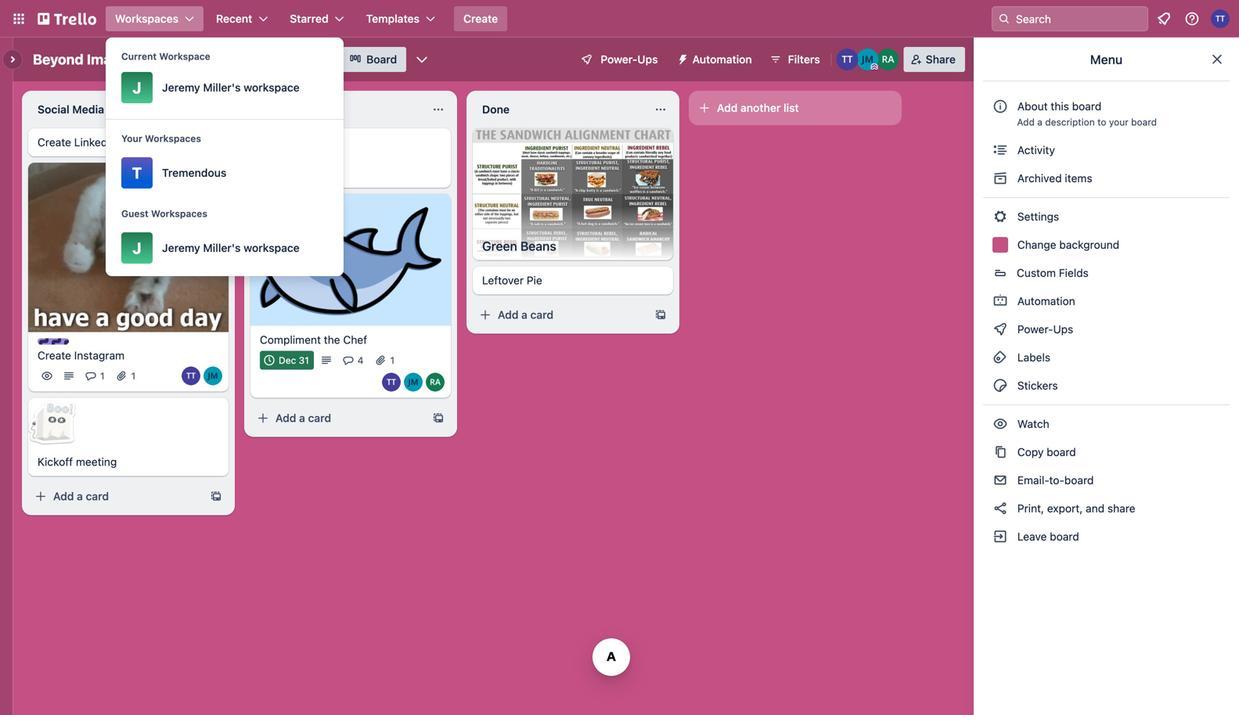 Task type: locate. For each thing, give the bounding box(es) containing it.
add down kickoff
[[53, 490, 74, 503]]

sm image inside automation link
[[992, 294, 1008, 309]]

miller's
[[203, 81, 241, 94], [203, 241, 241, 254]]

1 sm image from the top
[[992, 142, 1008, 158]]

create linkedin link
[[38, 135, 219, 150]]

2 horizontal spatial add a card
[[498, 308, 553, 321]]

jeremy miller's workspace down star or unstar board image
[[162, 81, 300, 94]]

sm image inside activity link
[[992, 142, 1008, 158]]

leftover pie link
[[482, 273, 664, 289]]

background
[[1059, 238, 1119, 251]]

2 horizontal spatial add a card button
[[473, 303, 648, 328]]

add a card down kickoff meeting in the left bottom of the page
[[53, 490, 109, 503]]

kickoff meeting link
[[38, 455, 219, 470]]

1 down instagram
[[100, 371, 105, 382]]

terry turtle (terryturtle) image
[[1211, 9, 1230, 28], [836, 49, 858, 70]]

primary element
[[0, 0, 1239, 38]]

0 vertical spatial jeremy miller's workspace
[[162, 81, 300, 94]]

email-to-board
[[1014, 474, 1094, 487]]

Social Media text field
[[28, 97, 200, 122]]

jeremy miller (jeremymiller198) image right filters
[[857, 49, 879, 70]]

share
[[1107, 502, 1135, 515]]

guest workspaces
[[121, 208, 207, 219]]

jeremy miller's workspace
[[162, 81, 300, 94], [162, 241, 300, 254]]

fields
[[1059, 267, 1089, 279]]

0 horizontal spatial ruby anderson (rubyanderson7) image
[[426, 373, 445, 392]]

1 down create instagram "link"
[[131, 371, 136, 382]]

1 for 4
[[390, 355, 395, 366]]

copy board link
[[983, 440, 1230, 465]]

sm image left watch
[[992, 416, 1008, 432]]

change background link
[[983, 232, 1230, 258]]

create from template… image
[[654, 309, 667, 321], [210, 491, 222, 503]]

menu
[[1090, 52, 1123, 67]]

activity
[[1014, 144, 1055, 157]]

card down 31
[[308, 412, 331, 425]]

0 horizontal spatial add a card
[[53, 490, 109, 503]]

power-ups inside button
[[601, 53, 658, 66]]

terry turtle (terryturtle) image left the this member is an admin of this board. icon
[[836, 49, 858, 70]]

3 sm image from the top
[[992, 416, 1008, 432]]

create inside button
[[463, 12, 498, 25]]

1 vertical spatial workspace
[[244, 241, 300, 254]]

1 vertical spatial jeremy miller's workspace
[[162, 241, 300, 254]]

0 vertical spatial miller's
[[203, 81, 241, 94]]

1 horizontal spatial ruby anderson (rubyanderson7) image
[[877, 49, 899, 70]]

list
[[784, 101, 799, 114]]

0 horizontal spatial power-
[[601, 53, 637, 66]]

social media
[[38, 103, 104, 116]]

power- down primary element
[[601, 53, 637, 66]]

sm image inside the leave board link
[[992, 529, 1008, 545]]

ruby anderson (rubyanderson7) image right jeremy miller (jeremymiller198) icon
[[426, 373, 445, 392]]

ruby anderson (rubyanderson7) image for jeremy miller (jeremymiller198) icon
[[426, 373, 445, 392]]

0 vertical spatial jeremy
[[162, 81, 200, 94]]

recent
[[216, 12, 252, 25]]

a
[[1037, 117, 1042, 128], [521, 308, 527, 321], [299, 412, 305, 425], [77, 490, 83, 503]]

2 vertical spatial add a card button
[[28, 484, 204, 509]]

0 horizontal spatial card
[[86, 490, 109, 503]]

1 vertical spatial j
[[133, 239, 141, 257]]

2 horizontal spatial 1
[[390, 355, 395, 366]]

sm image inside stickers link
[[992, 378, 1008, 394]]

sm image inside watch link
[[992, 416, 1008, 432]]

0 vertical spatial terry turtle (terryturtle) image
[[1211, 9, 1230, 28]]

0 vertical spatial power-
[[601, 53, 637, 66]]

0 vertical spatial create
[[463, 12, 498, 25]]

terry turtle (terryturtle) image left jeremy miller (jeremymiller198) icon
[[382, 373, 401, 392]]

miller's down guest workspaces
[[203, 241, 241, 254]]

0 horizontal spatial create from template… image
[[210, 491, 222, 503]]

ruby anderson (rubyanderson7) image left share button
[[877, 49, 899, 70]]

jeremy miller (jeremymiller198) image
[[857, 49, 879, 70], [204, 367, 222, 386]]

copy board
[[1014, 446, 1076, 459]]

board link
[[340, 47, 406, 72]]

sm image for copy board
[[992, 445, 1008, 460]]

1 horizontal spatial create from template… image
[[654, 309, 667, 321]]

2 vertical spatial workspaces
[[151, 208, 207, 219]]

sm image for power-ups
[[992, 322, 1008, 337]]

1 vertical spatial jeremy
[[162, 241, 200, 254]]

1 horizontal spatial ups
[[1053, 323, 1073, 336]]

1 horizontal spatial power-
[[1017, 323, 1053, 336]]

Search field
[[1010, 7, 1147, 31]]

power-ups up labels
[[1014, 323, 1076, 336]]

1 vertical spatial add a card button
[[250, 406, 426, 431]]

create instagram
[[38, 349, 125, 362]]

sm image left activity
[[992, 142, 1008, 158]]

pie
[[527, 274, 542, 287]]

Board name text field
[[25, 47, 174, 72]]

card
[[530, 308, 553, 321], [308, 412, 331, 425], [86, 490, 109, 503]]

sm image inside labels link
[[992, 350, 1008, 366]]

add a card for done
[[498, 308, 553, 321]]

sm image inside settings link
[[992, 209, 1008, 225]]

copy
[[1017, 446, 1044, 459]]

open information menu image
[[1184, 11, 1200, 27]]

0 vertical spatial j
[[133, 78, 141, 97]]

0 vertical spatial automation
[[692, 53, 752, 66]]

watch
[[1014, 418, 1052, 430]]

leave
[[1017, 530, 1047, 543]]

terry turtle (terryturtle) image
[[182, 367, 200, 386], [382, 373, 401, 392]]

green beans link
[[473, 232, 673, 260]]

1 vertical spatial power-ups
[[1014, 323, 1076, 336]]

your
[[1109, 117, 1128, 128]]

add a card button down leftover pie link on the top
[[473, 303, 648, 328]]

0 horizontal spatial terry turtle (terryturtle) image
[[182, 367, 200, 386]]

0 horizontal spatial terry turtle (terryturtle) image
[[836, 49, 858, 70]]

terry turtle (terryturtle) image down create instagram "link"
[[182, 367, 200, 386]]

1 vertical spatial create
[[38, 136, 71, 149]]

create for create
[[463, 12, 498, 25]]

sm image
[[670, 47, 692, 69], [992, 171, 1008, 186], [992, 209, 1008, 225], [992, 294, 1008, 309], [992, 322, 1008, 337], [992, 378, 1008, 394], [992, 473, 1008, 488], [992, 529, 1008, 545]]

add a card button for social media
[[28, 484, 204, 509]]

starred button
[[280, 6, 354, 31]]

card down meeting
[[86, 490, 109, 503]]

2 horizontal spatial card
[[530, 308, 553, 321]]

1 vertical spatial ups
[[1053, 323, 1073, 336]]

kickoff meeting
[[38, 456, 117, 469]]

print,
[[1017, 502, 1044, 515]]

watch link
[[983, 412, 1230, 437]]

templates
[[366, 12, 420, 25]]

social
[[38, 103, 69, 116]]

0 vertical spatial add a card button
[[473, 303, 648, 328]]

email-
[[1017, 474, 1049, 487]]

items
[[1065, 172, 1092, 185]]

4
[[358, 355, 364, 366]]

power-
[[601, 53, 637, 66], [1017, 323, 1053, 336]]

sm image for watch
[[992, 416, 1008, 432]]

a down about at the right top
[[1037, 117, 1042, 128]]

and
[[1086, 502, 1105, 515]]

1 horizontal spatial jeremy miller (jeremymiller198) image
[[857, 49, 879, 70]]

sm image for stickers
[[992, 378, 1008, 394]]

workspaces down tremendous
[[151, 208, 207, 219]]

4 sm image from the top
[[992, 445, 1008, 460]]

jeremy down guest workspaces
[[162, 241, 200, 254]]

beyond imagination
[[33, 51, 166, 68]]

ups down primary element
[[637, 53, 658, 66]]

0 vertical spatial workspaces
[[115, 12, 178, 25]]

customize views image
[[414, 52, 430, 67]]

labels link
[[983, 345, 1230, 370]]

a down 31
[[299, 412, 305, 425]]

j down guest
[[133, 239, 141, 257]]

jeremy down star or unstar board image
[[162, 81, 200, 94]]

1 horizontal spatial 1
[[131, 371, 136, 382]]

2 vertical spatial create
[[38, 349, 71, 362]]

0 vertical spatial workspace
[[244, 81, 300, 94]]

board up to
[[1072, 100, 1101, 113]]

power-ups down primary element
[[601, 53, 658, 66]]

search image
[[998, 13, 1010, 25]]

j down imagination
[[133, 78, 141, 97]]

0 vertical spatial ups
[[637, 53, 658, 66]]

sm image inside copy board link
[[992, 445, 1008, 460]]

sm image left "print,"
[[992, 501, 1008, 517]]

stickers link
[[983, 373, 1230, 398]]

5 sm image from the top
[[992, 501, 1008, 517]]

about this board add a description to your board
[[1017, 100, 1157, 128]]

sm image inside print, export, and share link
[[992, 501, 1008, 517]]

settings
[[1014, 210, 1059, 223]]

1 vertical spatial miller's
[[203, 241, 241, 254]]

sm image left labels
[[992, 350, 1008, 366]]

workspaces
[[115, 12, 178, 25], [145, 133, 201, 144], [151, 208, 207, 219]]

1 vertical spatial power-
[[1017, 323, 1053, 336]]

1 horizontal spatial terry turtle (terryturtle) image
[[382, 373, 401, 392]]

workspaces up tremendous
[[145, 133, 201, 144]]

workspaces up current
[[115, 12, 178, 25]]

0 vertical spatial add a card
[[498, 308, 553, 321]]

sm image left copy
[[992, 445, 1008, 460]]

archived items link
[[983, 166, 1230, 191]]

0 vertical spatial create from template… image
[[654, 309, 667, 321]]

1 right 4
[[390, 355, 395, 366]]

workspaces for your
[[145, 133, 201, 144]]

power-ups
[[601, 53, 658, 66], [1014, 323, 1076, 336]]

this member is an admin of this board. image
[[871, 63, 878, 70]]

1 vertical spatial automation
[[1014, 295, 1075, 308]]

guest
[[121, 208, 149, 219]]

sm image
[[992, 142, 1008, 158], [992, 350, 1008, 366], [992, 416, 1008, 432], [992, 445, 1008, 460], [992, 501, 1008, 517]]

media
[[72, 103, 104, 116]]

sm image inside the email-to-board link
[[992, 473, 1008, 488]]

1 jeremy from the top
[[162, 81, 200, 94]]

terry turtle (terryturtle) image right open information menu icon
[[1211, 9, 1230, 28]]

0 horizontal spatial add a card button
[[28, 484, 204, 509]]

jeremy miller's workspace down guest workspaces
[[162, 241, 300, 254]]

miller's down 'workspace'
[[203, 81, 241, 94]]

t
[[132, 164, 142, 182]]

1 horizontal spatial terry turtle (terryturtle) image
[[1211, 9, 1230, 28]]

card down pie
[[530, 308, 553, 321]]

2 vertical spatial add a card
[[53, 490, 109, 503]]

add a card button down kickoff meeting link
[[28, 484, 204, 509]]

add a card down pie
[[498, 308, 553, 321]]

sm image inside archived items link
[[992, 171, 1008, 186]]

beans
[[520, 239, 556, 254]]

templates button
[[357, 6, 445, 31]]

None text field
[[250, 97, 423, 122]]

create inside "link"
[[38, 349, 71, 362]]

recent button
[[207, 6, 277, 31]]

create button
[[454, 6, 507, 31]]

add down the dec 31 checkbox
[[276, 412, 296, 425]]

add left the another
[[717, 101, 738, 114]]

power-ups button
[[569, 47, 667, 72]]

sm image inside 'power-ups' link
[[992, 322, 1008, 337]]

j
[[133, 78, 141, 97], [133, 239, 141, 257]]

automation up add another list
[[692, 53, 752, 66]]

1 vertical spatial create from template… image
[[210, 491, 222, 503]]

add a card button down 4
[[250, 406, 426, 431]]

0 vertical spatial power-ups
[[601, 53, 658, 66]]

1 vertical spatial ruby anderson (rubyanderson7) image
[[426, 373, 445, 392]]

2 sm image from the top
[[992, 350, 1008, 366]]

add down about at the right top
[[1017, 117, 1035, 128]]

1 vertical spatial workspaces
[[145, 133, 201, 144]]

2 vertical spatial card
[[86, 490, 109, 503]]

0 horizontal spatial power-ups
[[601, 53, 658, 66]]

power- up labels
[[1017, 323, 1053, 336]]

0 vertical spatial jeremy miller (jeremymiller198) image
[[857, 49, 879, 70]]

ups down automation link at the right top
[[1053, 323, 1073, 336]]

terry turtle (terryturtle) image for jeremy miller (jeremymiller198) icon
[[382, 373, 401, 392]]

meeting
[[76, 456, 117, 469]]

ups
[[637, 53, 658, 66], [1053, 323, 1073, 336]]

create
[[463, 12, 498, 25], [38, 136, 71, 149], [38, 349, 71, 362]]

0 horizontal spatial ups
[[637, 53, 658, 66]]

board
[[1072, 100, 1101, 113], [1131, 117, 1157, 128], [1047, 446, 1076, 459], [1064, 474, 1094, 487], [1050, 530, 1079, 543]]

jeremy
[[162, 81, 200, 94], [162, 241, 200, 254]]

1 horizontal spatial add a card
[[276, 412, 331, 425]]

add a card down 31
[[276, 412, 331, 425]]

custom fields
[[1017, 267, 1089, 279]]

print, export, and share link
[[983, 496, 1230, 521]]

create linkedin
[[38, 136, 117, 149]]

1 vertical spatial jeremy miller (jeremymiller198) image
[[204, 367, 222, 386]]

0 vertical spatial card
[[530, 308, 553, 321]]

stickers
[[1014, 379, 1058, 392]]

0 vertical spatial ruby anderson (rubyanderson7) image
[[877, 49, 899, 70]]

ruby anderson (rubyanderson7) image
[[877, 49, 899, 70], [426, 373, 445, 392]]

automation down custom fields
[[1014, 295, 1075, 308]]

0 horizontal spatial automation
[[692, 53, 752, 66]]

1 vertical spatial card
[[308, 412, 331, 425]]

1 jeremy miller's workspace from the top
[[162, 81, 300, 94]]

create from template… image for social media
[[210, 491, 222, 503]]

1
[[390, 355, 395, 366], [100, 371, 105, 382], [131, 371, 136, 382]]

jeremy miller (jeremymiller198) image left the dec 31 checkbox
[[204, 367, 222, 386]]



Task type: vqa. For each thing, say whether or not it's contained in the screenshot.
Custom Fields BUTTON
yes



Task type: describe. For each thing, give the bounding box(es) containing it.
sm image for activity
[[992, 142, 1008, 158]]

board right your
[[1131, 117, 1157, 128]]

compliment the chef
[[260, 333, 367, 346]]

custom
[[1017, 267, 1056, 279]]

2 jeremy miller's workspace from the top
[[162, 241, 300, 254]]

create for create linkedin
[[38, 136, 71, 149]]

create from template… image
[[432, 412, 445, 425]]

automation inside button
[[692, 53, 752, 66]]

ups inside button
[[637, 53, 658, 66]]

description
[[1045, 117, 1095, 128]]

dec 31
[[279, 355, 309, 366]]

0 horizontal spatial jeremy miller (jeremymiller198) image
[[204, 367, 222, 386]]

1 vertical spatial terry turtle (terryturtle) image
[[836, 49, 858, 70]]

chef
[[343, 333, 367, 346]]

0 horizontal spatial 1
[[100, 371, 105, 382]]

share
[[926, 53, 956, 66]]

1 miller's from the top
[[203, 81, 241, 94]]

a down kickoff meeting in the left bottom of the page
[[77, 490, 83, 503]]

the
[[324, 333, 340, 346]]

create from template… image for done
[[654, 309, 667, 321]]

green beans
[[482, 239, 556, 254]]

export,
[[1047, 502, 1083, 515]]

1 horizontal spatial automation
[[1014, 295, 1075, 308]]

sm image for labels
[[992, 350, 1008, 366]]

leave board
[[1014, 530, 1079, 543]]

add down leftover pie
[[498, 308, 519, 321]]

starred
[[290, 12, 328, 25]]

card for done
[[530, 308, 553, 321]]

create instagram link
[[38, 348, 219, 364]]

filters
[[788, 53, 820, 66]]

ruby anderson (rubyanderson7) image for jeremy miller (jeremymiller198) image to the right
[[877, 49, 899, 70]]

to
[[1097, 117, 1106, 128]]

31
[[299, 355, 309, 366]]

custom fields button
[[983, 261, 1230, 286]]

power-ups link
[[983, 317, 1230, 342]]

Dec 31 checkbox
[[260, 351, 314, 370]]

back to home image
[[38, 6, 96, 31]]

compliment
[[260, 333, 321, 346]]

settings link
[[983, 204, 1230, 229]]

star or unstar board image
[[183, 53, 196, 66]]

workspaces button
[[106, 6, 204, 31]]

a down pie
[[521, 308, 527, 321]]

pete ghost image
[[27, 398, 77, 448]]

compliment the chef link
[[260, 332, 441, 348]]

2 workspace from the top
[[244, 241, 300, 254]]

2 miller's from the top
[[203, 241, 241, 254]]

1 horizontal spatial card
[[308, 412, 331, 425]]

sm image for archived items
[[992, 171, 1008, 186]]

1 workspace from the top
[[244, 81, 300, 94]]

sm image for automation
[[992, 294, 1008, 309]]

1 horizontal spatial add a card button
[[250, 406, 426, 431]]

add another list button
[[689, 91, 902, 125]]

labels
[[1014, 351, 1050, 364]]

2 jeremy from the top
[[162, 241, 200, 254]]

0 notifications image
[[1154, 9, 1173, 28]]

automation button
[[670, 47, 761, 72]]

your
[[121, 133, 142, 144]]

leftover
[[482, 274, 524, 287]]

sm image for email-to-board
[[992, 473, 1008, 488]]

activity link
[[983, 138, 1230, 163]]

2 j from the top
[[133, 239, 141, 257]]

filters button
[[765, 47, 825, 72]]

automation link
[[983, 289, 1230, 314]]

add another list
[[717, 101, 799, 114]]

current
[[121, 51, 157, 62]]

archived items
[[1014, 172, 1092, 185]]

color: purple, title: none image
[[38, 339, 69, 345]]

leave board link
[[983, 524, 1230, 549]]

board down export,
[[1050, 530, 1079, 543]]

leftover pie
[[482, 274, 542, 287]]

print, export, and share
[[1014, 502, 1135, 515]]

sm image for leave board
[[992, 529, 1008, 545]]

your workspaces
[[121, 133, 201, 144]]

board up to-
[[1047, 446, 1076, 459]]

board
[[366, 53, 397, 66]]

workspaces inside popup button
[[115, 12, 178, 25]]

1 j from the top
[[133, 78, 141, 97]]

workspace
[[159, 51, 210, 62]]

imagination
[[87, 51, 166, 68]]

share button
[[904, 47, 965, 72]]

sm image for print, export, and share
[[992, 501, 1008, 517]]

change background
[[1014, 238, 1119, 251]]

email-to-board link
[[983, 468, 1230, 493]]

1 vertical spatial add a card
[[276, 412, 331, 425]]

a inside about this board add a description to your board
[[1037, 117, 1042, 128]]

workspaces for guest
[[151, 208, 207, 219]]

1 horizontal spatial power-ups
[[1014, 323, 1076, 336]]

sm image for settings
[[992, 209, 1008, 225]]

green
[[482, 239, 517, 254]]

done
[[482, 103, 510, 116]]

beyond
[[33, 51, 83, 68]]

terry turtle (terryturtle) image for left jeremy miller (jeremymiller198) image
[[182, 367, 200, 386]]

to-
[[1049, 474, 1064, 487]]

add a card for social media
[[53, 490, 109, 503]]

add inside about this board add a description to your board
[[1017, 117, 1035, 128]]

linkedin
[[74, 136, 117, 149]]

create for create instagram
[[38, 349, 71, 362]]

board up print, export, and share
[[1064, 474, 1094, 487]]

change
[[1017, 238, 1056, 251]]

sm image inside automation button
[[670, 47, 692, 69]]

card for social media
[[86, 490, 109, 503]]

power- inside button
[[601, 53, 637, 66]]

instagram
[[74, 349, 125, 362]]

jeremy miller (jeremymiller198) image
[[404, 373, 423, 392]]

dec
[[279, 355, 296, 366]]

add a card button for done
[[473, 303, 648, 328]]

1 for 1
[[131, 371, 136, 382]]

kickoff
[[38, 456, 73, 469]]

archived
[[1017, 172, 1062, 185]]

add inside button
[[717, 101, 738, 114]]

Done text field
[[473, 97, 645, 122]]

tremendous
[[162, 166, 226, 179]]

this
[[1051, 100, 1069, 113]]

about
[[1017, 100, 1048, 113]]



